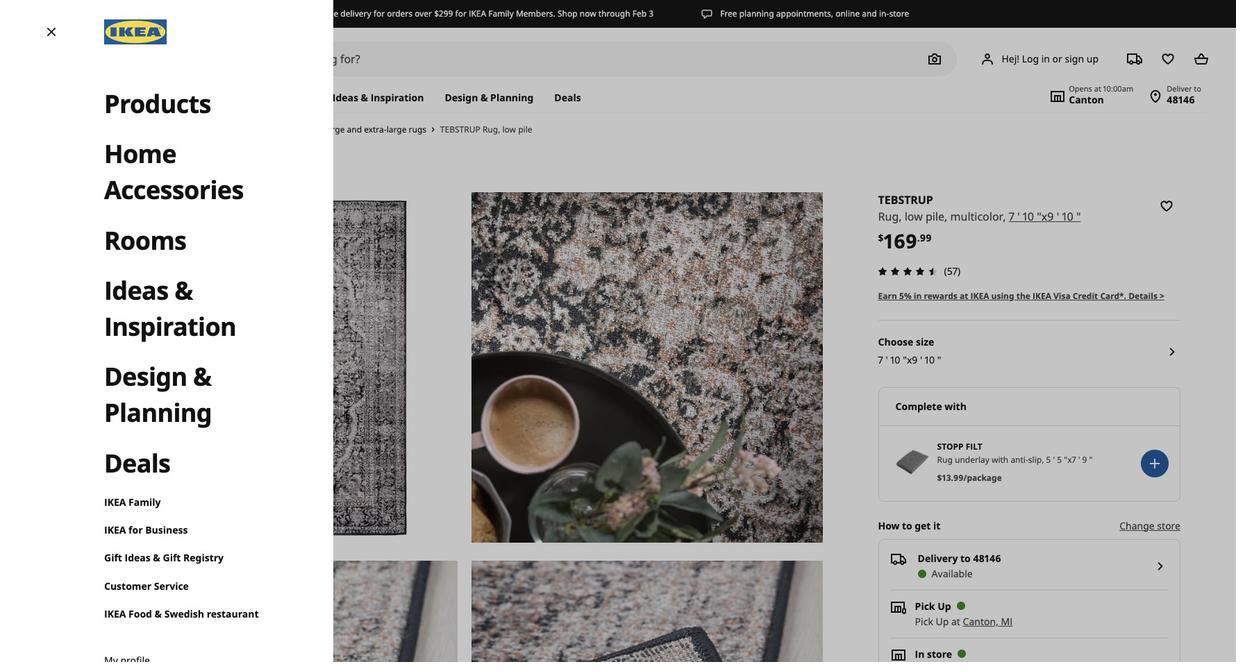 Task type: locate. For each thing, give the bounding box(es) containing it.
10
[[1023, 209, 1034, 224], [1062, 209, 1074, 224], [890, 353, 900, 366], [925, 353, 935, 366]]

card*.
[[1100, 290, 1127, 302]]

0 vertical spatial up
[[938, 600, 951, 613]]

ideas up and
[[333, 91, 358, 104]]

1 horizontal spatial gift
[[163, 552, 181, 565]]

home accessories for home accessories link
[[171, 91, 258, 104]]

0 vertical spatial pick
[[915, 600, 935, 613]]

accessories inside button
[[104, 173, 244, 207]]

tebstrup up pile,
[[878, 192, 933, 208]]

tebstrup right rugs at the left of page
[[440, 123, 480, 135]]

delivery
[[918, 552, 958, 565]]

up for pick up at canton, mi
[[936, 615, 949, 628]]

with
[[945, 400, 967, 413], [992, 454, 1009, 466]]

store inside change store button
[[1157, 519, 1181, 532]]

0 vertical spatial inspiration
[[371, 91, 424, 104]]

at inside opens at 10:00am canton
[[1094, 83, 1101, 94]]

0 horizontal spatial $
[[878, 231, 884, 245]]

low for pile
[[502, 123, 516, 135]]

1 vertical spatial deals
[[104, 446, 170, 480]]

. inside $ 169 . 99
[[917, 231, 920, 245]]

in left or
[[1042, 52, 1050, 65]]

low inside "tebstrup rug, low pile, multicolor, 7 ' 10 "x9 ' 10 ""
[[905, 209, 923, 224]]

99 for 169
[[920, 231, 932, 245]]

design & planning inside design & planning button
[[104, 360, 212, 430]]

0 horizontal spatial in
[[914, 290, 922, 302]]

0 vertical spatial rug,
[[483, 123, 500, 135]]

1 horizontal spatial with
[[992, 454, 1009, 466]]

2 vertical spatial "
[[1089, 454, 1093, 466]]

rugs
[[409, 124, 427, 136]]

5
[[1046, 454, 1051, 466], [1057, 454, 1062, 466]]

0 horizontal spatial 48146
[[973, 552, 1001, 565]]

home accessories for home accessories button
[[104, 137, 244, 207]]

rug, for tebstrup rug, low pile, multicolor, 7 ' 10 "x9 ' 10 "
[[878, 209, 902, 224]]

store for in store
[[927, 648, 952, 661]]

large
[[325, 124, 345, 136], [387, 124, 407, 136]]

in right 5%
[[914, 290, 922, 302]]

0 vertical spatial 48146
[[1167, 93, 1195, 106]]

0 vertical spatial to
[[1194, 83, 1202, 94]]

home down 'products' link
[[104, 137, 176, 171]]

/package
[[964, 472, 1002, 484]]

deals inside "button"
[[104, 446, 170, 480]]

ikea left the family
[[104, 496, 126, 509]]

'
[[1017, 209, 1020, 224], [1057, 209, 1059, 224], [886, 353, 888, 366], [920, 353, 922, 366], [1053, 454, 1055, 466], [1078, 454, 1080, 466]]

ikea food & swedish restaurant link
[[104, 608, 311, 622]]

to inside delivery to 48146 available
[[961, 552, 971, 565]]

home right 'products' link
[[171, 91, 199, 104]]

ideas & inspiration link up extra-
[[322, 83, 434, 113]]

1 horizontal spatial design
[[445, 91, 478, 104]]

0 vertical spatial $
[[878, 231, 884, 245]]

>
[[1160, 290, 1165, 302]]

1 horizontal spatial "
[[1076, 209, 1081, 224]]

5 right slip,
[[1046, 454, 1051, 466]]

48146
[[1167, 93, 1195, 106], [973, 552, 1001, 565]]

planning
[[490, 91, 534, 104], [104, 396, 212, 430]]

2 horizontal spatial to
[[1194, 83, 1202, 94]]

$ for 13
[[937, 472, 942, 484]]

business
[[145, 524, 188, 537]]

0 vertical spatial design & planning
[[445, 91, 534, 104]]

1 vertical spatial 99
[[954, 472, 964, 484]]

up for pick up
[[938, 600, 951, 613]]

design for design & planning button
[[104, 360, 187, 394]]

details
[[1129, 290, 1158, 302]]

0 horizontal spatial low
[[502, 123, 516, 135]]

ideas down for
[[125, 552, 151, 565]]

0 horizontal spatial tebstrup
[[440, 123, 480, 135]]

ikea for ikea family
[[104, 496, 126, 509]]

0 horizontal spatial gift
[[104, 552, 122, 565]]

5 left "x7
[[1057, 454, 1062, 466]]

store right change
[[1157, 519, 1181, 532]]

0 vertical spatial home
[[171, 91, 199, 104]]

1 vertical spatial $
[[937, 472, 942, 484]]

at
[[1094, 83, 1101, 94], [960, 290, 968, 302], [951, 615, 960, 628]]

$ up review: 4.7 out of 5 stars. total reviews: 57 image on the right of page
[[878, 231, 884, 245]]

pick up at canton, mi group
[[915, 615, 1013, 628]]

ikea left the food
[[104, 608, 126, 621]]

1 horizontal spatial 7
[[1009, 209, 1015, 224]]

planning inside button
[[104, 396, 212, 430]]

1 vertical spatial inspiration
[[104, 310, 236, 344]]

complete
[[896, 400, 942, 413]]

design & planning
[[445, 91, 534, 104], [104, 360, 212, 430]]

multicolor,
[[950, 209, 1006, 224]]

99 for 13
[[954, 472, 964, 484]]

0 vertical spatial store
[[1157, 519, 1181, 532]]

at right rewards
[[960, 290, 968, 302]]

0 horizontal spatial "
[[937, 353, 941, 366]]

shopping bag image
[[1188, 45, 1215, 73]]

products inside button
[[104, 87, 211, 121]]

0 vertical spatial ideas & inspiration link
[[322, 83, 434, 113]]

1 vertical spatial design & planning
[[104, 360, 212, 430]]

accessories for home accessories button
[[104, 173, 244, 207]]

gift up customer
[[104, 552, 122, 565]]

& inside ideas & inspiration
[[174, 273, 193, 307]]

"x9 inside choose size 7 ' 10 "x9 ' 10 "
[[903, 353, 918, 366]]

choose
[[878, 335, 913, 348]]

sign
[[1065, 52, 1084, 65]]

"x7
[[1064, 454, 1076, 466]]

1 pick from the top
[[915, 600, 935, 613]]

13
[[942, 472, 951, 484]]

home
[[171, 91, 199, 104], [104, 137, 176, 171]]

1 horizontal spatial 99
[[954, 472, 964, 484]]

in store
[[915, 648, 952, 661]]

1 vertical spatial to
[[902, 519, 912, 532]]

1 vertical spatial with
[[992, 454, 1009, 466]]

to inside deliver to 48146
[[1194, 83, 1202, 94]]

1 vertical spatial design
[[104, 360, 187, 394]]

accessories
[[202, 91, 258, 104], [104, 173, 244, 207]]

1 vertical spatial store
[[927, 648, 952, 661]]

99 right 13
[[954, 472, 964, 484]]

with right complete
[[945, 400, 967, 413]]

ideas for rightmost ideas & inspiration link
[[333, 91, 358, 104]]

design & planning for design & planning link
[[445, 91, 534, 104]]

$ down rug
[[937, 472, 942, 484]]

0 vertical spatial planning
[[490, 91, 534, 104]]

0 horizontal spatial design & planning
[[104, 360, 212, 430]]

169
[[884, 228, 917, 254]]

customer service button
[[104, 580, 311, 594]]

rug, inside "tebstrup rug, low pile, multicolor, 7 ' 10 "x9 ' 10 ""
[[878, 209, 902, 224]]

0 vertical spatial at
[[1094, 83, 1101, 94]]

0 vertical spatial with
[[945, 400, 967, 413]]

ikea right the
[[1033, 290, 1051, 302]]

1 horizontal spatial planning
[[490, 91, 534, 104]]

planning for design & planning button
[[104, 396, 212, 430]]

0 horizontal spatial ideas & inspiration
[[104, 273, 236, 344]]

add to bag image
[[1141, 450, 1169, 478]]

0 horizontal spatial to
[[902, 519, 912, 532]]

1 vertical spatial .
[[951, 472, 954, 484]]

0 horizontal spatial design
[[104, 360, 187, 394]]

"x9 down choose
[[903, 353, 918, 366]]

tebstrup for tebstrup rug, low pile, multicolor, 7 ' 10 "x9 ' 10 "
[[878, 192, 933, 208]]

canton,
[[963, 615, 999, 628]]

registry
[[183, 552, 224, 565]]

0 horizontal spatial inspiration
[[104, 310, 236, 344]]

1 horizontal spatial design & planning
[[445, 91, 534, 104]]

& inside "design & planning"
[[193, 360, 211, 394]]

0 vertical spatial "x9
[[1037, 209, 1054, 224]]

1 vertical spatial accessories
[[104, 173, 244, 207]]

credit
[[1073, 290, 1098, 302]]

pick up pick up at canton, mi
[[915, 600, 935, 613]]

products for 'products' link
[[107, 91, 150, 104]]

1 horizontal spatial 5
[[1057, 454, 1062, 466]]

99 down pile,
[[920, 231, 932, 245]]

0 vertical spatial low
[[502, 123, 516, 135]]

in inside button
[[914, 290, 922, 302]]

design inside "design & planning"
[[104, 360, 187, 394]]

home accessories button
[[104, 136, 311, 209]]

in for 5%
[[914, 290, 922, 302]]

99 inside $ 169 . 99
[[920, 231, 932, 245]]

1 vertical spatial ideas & inspiration link
[[104, 273, 311, 345]]

ikea left the using in the top right of the page
[[971, 290, 989, 302]]

choose size 7 ' 10 "x9 ' 10 "
[[878, 335, 941, 366]]

ideas & inspiration link down rooms button
[[104, 273, 311, 345]]

0 vertical spatial deals
[[554, 91, 581, 104]]

1 horizontal spatial in
[[1042, 52, 1050, 65]]

1 horizontal spatial 48146
[[1167, 93, 1195, 106]]

ideas inside ideas & inspiration
[[104, 273, 168, 307]]

rooms button
[[104, 223, 311, 259]]

0 horizontal spatial ideas & inspiration link
[[104, 273, 311, 345]]

0 vertical spatial home accessories
[[171, 91, 258, 104]]

rug, down design & planning link
[[483, 123, 500, 135]]

up down pick up
[[936, 615, 949, 628]]

"
[[1076, 209, 1081, 224], [937, 353, 941, 366], [1089, 454, 1093, 466]]

1 horizontal spatial deals
[[554, 91, 581, 104]]

48146 down the favorites "icon"
[[1167, 93, 1195, 106]]

1 vertical spatial low
[[905, 209, 923, 224]]

$ inside $ 169 . 99
[[878, 231, 884, 245]]

(57)
[[944, 264, 961, 278]]

1 vertical spatial planning
[[104, 396, 212, 430]]

1 vertical spatial in
[[914, 290, 922, 302]]

rug, up "169"
[[878, 209, 902, 224]]

extra-
[[364, 124, 387, 136]]

1 horizontal spatial to
[[961, 552, 971, 565]]

pick up at canton, mi
[[915, 615, 1013, 628]]

48146 inside deliver to 48146
[[1167, 93, 1195, 106]]

1 horizontal spatial large
[[387, 124, 407, 136]]

hej! log in or sign up
[[1002, 52, 1099, 65]]

to left get at the bottom right of the page
[[902, 519, 912, 532]]

stopp filt - rug underlay with anti-slip image
[[896, 446, 929, 479]]

1 vertical spatial ideas & inspiration
[[104, 273, 236, 344]]

1 vertical spatial tebstrup
[[878, 192, 933, 208]]

store right in
[[927, 648, 952, 661]]

low left pile,
[[905, 209, 923, 224]]

ikea left for
[[104, 524, 126, 537]]

&
[[361, 91, 368, 104], [481, 91, 488, 104], [174, 273, 193, 307], [193, 360, 211, 394], [153, 552, 160, 565], [155, 608, 162, 621]]

0 vertical spatial 99
[[920, 231, 932, 245]]

0 vertical spatial ideas & inspiration
[[333, 91, 424, 104]]

0 vertical spatial ideas
[[333, 91, 358, 104]]

1 vertical spatial 48146
[[973, 552, 1001, 565]]

1 horizontal spatial ideas & inspiration
[[333, 91, 424, 104]]

48146 right the delivery
[[973, 552, 1001, 565]]

gift ideas & gift registry
[[104, 552, 224, 565]]

1 vertical spatial home
[[104, 137, 176, 171]]

with left anti-
[[992, 454, 1009, 466]]

or
[[1053, 52, 1063, 65]]

gift
[[104, 552, 122, 565], [163, 552, 181, 565]]

0 vertical spatial accessories
[[202, 91, 258, 104]]

0 horizontal spatial rug,
[[483, 123, 500, 135]]

1 horizontal spatial "x9
[[1037, 209, 1054, 224]]

1 vertical spatial pick
[[915, 615, 933, 628]]

store
[[1157, 519, 1181, 532], [927, 648, 952, 661]]

0 horizontal spatial "x9
[[903, 353, 918, 366]]

"x9 inside "tebstrup rug, low pile, multicolor, 7 ' 10 "x9 ' 10 ""
[[1037, 209, 1054, 224]]

1 horizontal spatial .
[[951, 472, 954, 484]]

store for change store
[[1157, 519, 1181, 532]]

2 vertical spatial to
[[961, 552, 971, 565]]

48146 for deliver to
[[1167, 93, 1195, 106]]

None search field
[[192, 42, 957, 76]]

home for home accessories link
[[171, 91, 199, 104]]

1 5 from the left
[[1046, 454, 1051, 466]]

0 horizontal spatial .
[[917, 231, 920, 245]]

to
[[1194, 83, 1202, 94], [902, 519, 912, 532], [961, 552, 971, 565]]

deals for deals link
[[554, 91, 581, 104]]

low left the pile
[[502, 123, 516, 135]]

99
[[920, 231, 932, 245], [954, 472, 964, 484]]

review: 4.7 out of 5 stars. total reviews: 57 image
[[878, 264, 941, 277]]

. up the (57) button
[[917, 231, 920, 245]]

large left rugs at the left of page
[[387, 124, 407, 136]]

ideas
[[333, 91, 358, 104], [104, 273, 168, 307], [125, 552, 151, 565]]

tebstrup rug, low pile
[[440, 123, 532, 135]]

at right opens
[[1094, 83, 1101, 94]]

1 vertical spatial home accessories
[[104, 137, 244, 207]]

" inside "tebstrup rug, low pile, multicolor, 7 ' 10 "x9 ' 10 ""
[[1076, 209, 1081, 224]]

1 vertical spatial "
[[937, 353, 941, 366]]

0 horizontal spatial 99
[[920, 231, 932, 245]]

design & planning inside design & planning link
[[445, 91, 534, 104]]

to for deliver
[[1194, 83, 1202, 94]]

7
[[1009, 209, 1015, 224], [878, 353, 883, 366]]

0 horizontal spatial store
[[927, 648, 952, 661]]

change store
[[1120, 519, 1181, 532]]

slip,
[[1028, 454, 1044, 466]]

7 ' 10 "x9 ' 10 " button
[[1009, 208, 1081, 226]]

& for rightmost ideas & inspiration link
[[361, 91, 368, 104]]

1 horizontal spatial $
[[937, 472, 942, 484]]

tebstrup inside "tebstrup rug, low pile, multicolor, 7 ' 10 "x9 ' 10 ""
[[878, 192, 933, 208]]

low
[[502, 123, 516, 135], [905, 209, 923, 224]]

home accessories inside button
[[104, 137, 244, 207]]

products for products button at top
[[104, 87, 211, 121]]

1 vertical spatial at
[[960, 290, 968, 302]]

. for 169
[[917, 231, 920, 245]]

anti-
[[1011, 454, 1028, 466]]

home accessories
[[171, 91, 258, 104], [104, 137, 244, 207]]

1 vertical spatial up
[[936, 615, 949, 628]]

0 vertical spatial design
[[445, 91, 478, 104]]

pick down pick up
[[915, 615, 933, 628]]

to right deliver
[[1194, 83, 1202, 94]]

ikea for business link
[[104, 524, 311, 538]]

at inside the earn 5% in rewards at ikea using the ikea visa credit card*. details > button
[[960, 290, 968, 302]]

home inside home accessories
[[104, 137, 176, 171]]

7 inside "tebstrup rug, low pile, multicolor, 7 ' 10 "x9 ' 10 ""
[[1009, 209, 1015, 224]]

1 vertical spatial 7
[[878, 353, 883, 366]]

1 horizontal spatial inspiration
[[371, 91, 424, 104]]

0 vertical spatial 7
[[1009, 209, 1015, 224]]

to up the available
[[961, 552, 971, 565]]

1 vertical spatial "x9
[[903, 353, 918, 366]]

0 horizontal spatial planning
[[104, 396, 212, 430]]

"x9 right multicolor,
[[1037, 209, 1054, 224]]

7 down choose
[[878, 353, 883, 366]]

"x9
[[1037, 209, 1054, 224], [903, 353, 918, 366]]

design inside design & planning link
[[445, 91, 478, 104]]

1 horizontal spatial tebstrup
[[878, 192, 933, 208]]

. down rug
[[951, 472, 954, 484]]

gift up service
[[163, 552, 181, 565]]

ideas & inspiration
[[333, 91, 424, 104], [104, 273, 236, 344]]

& for design & planning button
[[193, 360, 211, 394]]

design & planning link
[[434, 83, 544, 113]]

& for the left ideas & inspiration link
[[174, 273, 193, 307]]

how to get it
[[878, 519, 940, 532]]

0 vertical spatial .
[[917, 231, 920, 245]]

pile,
[[926, 209, 948, 224]]

0 horizontal spatial large
[[325, 124, 345, 136]]

1 vertical spatial ideas
[[104, 273, 168, 307]]

0 vertical spatial in
[[1042, 52, 1050, 65]]

48146 inside delivery to 48146 available
[[973, 552, 1001, 565]]

large left and
[[325, 124, 345, 136]]

1 horizontal spatial store
[[1157, 519, 1181, 532]]

get
[[915, 519, 931, 532]]

up up the pick up at canton, mi 'group'
[[938, 600, 951, 613]]

at left "canton,"
[[951, 615, 960, 628]]

ideas down the "rooms"
[[104, 273, 168, 307]]

7 right multicolor,
[[1009, 209, 1015, 224]]

2 vertical spatial ideas
[[125, 552, 151, 565]]

2 pick from the top
[[915, 615, 933, 628]]



Task type: vqa. For each thing, say whether or not it's contained in the screenshot.
what
no



Task type: describe. For each thing, give the bounding box(es) containing it.
deliver to 48146
[[1167, 83, 1202, 106]]

food
[[129, 608, 152, 621]]

7 inside choose size 7 ' 10 "x9 ' 10 "
[[878, 353, 883, 366]]

earn 5% in rewards at ikea using the ikea visa credit card*. details > button
[[878, 290, 1165, 303]]

stopp
[[937, 441, 964, 453]]

medium, large and extra-large rugs link
[[288, 124, 429, 136]]

9
[[1082, 454, 1087, 466]]

design & planning button
[[104, 359, 311, 432]]

and
[[347, 124, 362, 136]]

in for log
[[1042, 52, 1050, 65]]

ideas inside gift ideas & gift registry button
[[125, 552, 151, 565]]

ikea for ikea for business
[[104, 524, 126, 537]]

2 gift from the left
[[163, 552, 181, 565]]

design for design & planning link
[[445, 91, 478, 104]]

track order image
[[1121, 45, 1149, 73]]

ikea for business
[[104, 524, 188, 537]]

. for 13
[[951, 472, 954, 484]]

(57) button
[[878, 263, 961, 280]]

10:00am
[[1103, 83, 1134, 94]]

the
[[1017, 290, 1031, 302]]

to for how
[[902, 519, 912, 532]]

hej!
[[1002, 52, 1020, 65]]

5%
[[899, 290, 912, 302]]

$ for 169
[[878, 231, 884, 245]]

canton
[[1069, 93, 1104, 106]]

opens at 10:00am canton
[[1069, 83, 1134, 106]]

log
[[1022, 52, 1039, 65]]

ikea family link
[[104, 496, 311, 510]]

it
[[933, 519, 940, 532]]

tebstrup for tebstrup rug, low pile
[[440, 123, 480, 135]]

to for delivery
[[961, 552, 971, 565]]

medium,
[[288, 124, 323, 136]]

" inside stopp filt rug underlay with anti-slip, 5 ' 5 "x7 ' 9 "
[[1089, 454, 1093, 466]]

restaurant
[[207, 608, 259, 621]]

tebstrup rug, low pile, multicolor, 7 ' 10 "x9 ' 10 "
[[878, 192, 1081, 224]]

how
[[878, 519, 900, 532]]

" inside choose size 7 ' 10 "x9 ' 10 "
[[937, 353, 941, 366]]

favorites image
[[1154, 45, 1182, 73]]

service
[[154, 580, 189, 593]]

underlay
[[955, 454, 990, 466]]

rooms
[[104, 223, 186, 257]]

design & planning for design & planning button
[[104, 360, 212, 430]]

ideas for the left ideas & inspiration link
[[104, 273, 168, 307]]

ikea food & swedish restaurant
[[104, 608, 259, 621]]

family
[[129, 496, 161, 509]]

$ 13 . 99 /package
[[937, 472, 1002, 484]]

0 horizontal spatial with
[[945, 400, 967, 413]]

delivery to 48146 available
[[918, 552, 1001, 580]]

1 horizontal spatial ideas & inspiration link
[[322, 83, 434, 113]]

products button
[[104, 86, 311, 122]]

filt
[[966, 441, 983, 453]]

& for design & planning link
[[481, 91, 488, 104]]

pick up
[[915, 600, 951, 613]]

48146 for delivery to
[[973, 552, 1001, 565]]

canton, mi button
[[963, 615, 1013, 628]]

customer service
[[104, 580, 189, 593]]

deals link
[[544, 83, 592, 113]]

size
[[916, 335, 934, 348]]

visa
[[1054, 290, 1071, 302]]

earn 5% in rewards at ikea using the ikea visa credit card*. details >
[[878, 290, 1165, 302]]

ikea logotype, go to start page image
[[104, 19, 167, 44]]

customer
[[104, 580, 152, 593]]

deliver
[[1167, 83, 1192, 94]]

for
[[129, 524, 143, 537]]

pick for pick up at canton, mi
[[915, 615, 933, 628]]

hej! log in or sign up link
[[963, 45, 1115, 73]]

1 gift from the left
[[104, 552, 122, 565]]

2 vertical spatial at
[[951, 615, 960, 628]]

in
[[915, 648, 925, 661]]

swedish
[[164, 608, 204, 621]]

rewards
[[924, 290, 958, 302]]

deals button
[[104, 446, 311, 482]]

opens
[[1069, 83, 1092, 94]]

rug, for tebstrup rug, low pile
[[483, 123, 500, 135]]

home for home accessories button
[[104, 137, 176, 171]]

using
[[991, 290, 1014, 302]]

complete with
[[896, 400, 967, 413]]

planning for design & planning link
[[490, 91, 534, 104]]

accessories for home accessories link
[[202, 91, 258, 104]]

ikea family
[[104, 496, 161, 509]]

earn
[[878, 290, 897, 302]]

pick for pick up
[[915, 600, 935, 613]]

deals for deals "button"
[[104, 446, 170, 480]]

change
[[1120, 519, 1155, 532]]

medium, large and extra-large rugs
[[288, 124, 427, 136]]

1 large from the left
[[325, 124, 345, 136]]

low for pile,
[[905, 209, 923, 224]]

stopp filt rug underlay with anti-slip, 5 ' 5 "x7 ' 9 "
[[937, 441, 1093, 466]]

$ 169 . 99
[[878, 228, 932, 254]]

up
[[1087, 52, 1099, 65]]

2 5 from the left
[[1057, 454, 1062, 466]]

change store button
[[1120, 519, 1181, 534]]

home accessories link
[[160, 83, 268, 113]]

products link
[[107, 83, 160, 113]]

mi
[[1001, 615, 1013, 628]]

ikea for ikea food & swedish restaurant
[[104, 608, 126, 621]]

available
[[932, 567, 973, 580]]

save to favorites image
[[1153, 192, 1181, 220]]

with inside stopp filt rug underlay with anti-slip, 5 ' 5 "x7 ' 9 "
[[992, 454, 1009, 466]]

pile
[[518, 123, 532, 135]]

2 large from the left
[[387, 124, 407, 136]]

rug
[[937, 454, 953, 466]]



